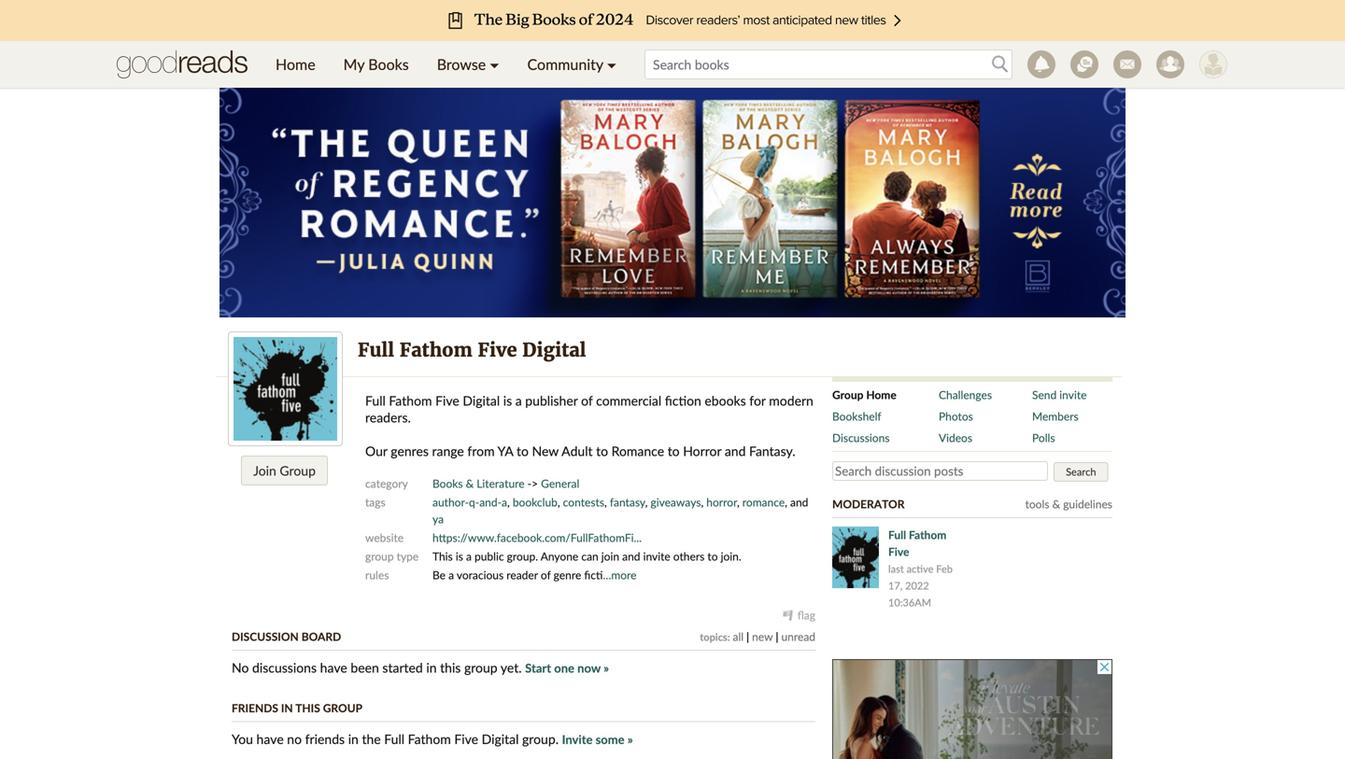 Task type: locate. For each thing, give the bounding box(es) containing it.
reader
[[507, 569, 538, 582]]

0 horizontal spatial have
[[257, 732, 284, 748]]

None submit
[[1054, 463, 1109, 482]]

challenges link
[[939, 387, 1033, 404]]

1 horizontal spatial is
[[503, 393, 512, 409]]

2 vertical spatial and
[[623, 550, 641, 564]]

full fathom five last active feb 17, 2022 10:36am
[[889, 528, 953, 609]]

no
[[232, 660, 249, 676]]

2 vertical spatial in
[[348, 732, 359, 748]]

full fathom five digital
[[358, 339, 586, 362]]

invite some » link
[[562, 733, 633, 748]]

horror
[[707, 496, 737, 509]]

unread
[[782, 630, 816, 644]]

invite left others
[[644, 550, 671, 564]]

bookshelf
[[833, 410, 882, 423]]

is up voracious on the bottom of the page
[[456, 550, 463, 564]]

▾ inside dropdown button
[[490, 55, 500, 73]]

all
[[733, 630, 744, 644]]

board
[[302, 630, 341, 644]]

0 horizontal spatial in
[[281, 702, 293, 715]]

and inside the this is a public group. anyone can join and invite others to join. rules
[[623, 550, 641, 564]]

group. up reader
[[507, 550, 538, 564]]

group up rules
[[365, 550, 394, 564]]

group up friends on the bottom
[[323, 702, 363, 715]]

is left publisher
[[503, 393, 512, 409]]

» right some
[[628, 733, 633, 748]]

books right my
[[368, 55, 409, 73]]

last active feb 17, 2022 10:36am link
[[889, 563, 953, 609]]

group. left invite
[[522, 732, 559, 748]]

a down literature at the bottom left of page
[[502, 496, 507, 509]]

you have no friends in the full fathom five digital group. invite some »
[[232, 732, 633, 748]]

range
[[432, 443, 464, 459]]

»
[[604, 661, 609, 676], [628, 733, 633, 748]]

& inside books & literature -> general tags
[[466, 477, 474, 491]]

fathom
[[400, 339, 473, 362], [389, 393, 432, 409], [909, 528, 947, 542], [408, 732, 451, 748]]

digital for full fathom five digital is a publisher of commercial fiction ebooks for modern readers.
[[463, 393, 500, 409]]

send invite members polls
[[1033, 388, 1087, 445]]

1 ▾ from the left
[[490, 55, 500, 73]]

group right join
[[280, 463, 316, 479]]

and right romance
[[791, 496, 809, 509]]

digital inside full fathom five digital is a publisher of commercial fiction ebooks for modern readers.
[[463, 393, 500, 409]]

2 , from the left
[[558, 496, 560, 509]]

general link
[[541, 477, 580, 491]]

send invite link
[[1033, 387, 1100, 404]]

1 vertical spatial books
[[433, 477, 463, 491]]

to left horror
[[668, 443, 680, 459]]

genre
[[554, 569, 582, 582]]

1 horizontal spatial home
[[867, 388, 897, 402]]

1 horizontal spatial books
[[433, 477, 463, 491]]

no
[[287, 732, 302, 748]]

1 vertical spatial is
[[456, 550, 463, 564]]

1 vertical spatial invite
[[644, 550, 671, 564]]

members
[[1033, 410, 1079, 423]]

0 vertical spatial home
[[276, 55, 316, 73]]

» right "now"
[[604, 661, 609, 676]]

category
[[365, 477, 408, 491]]

is
[[503, 393, 512, 409], [456, 550, 463, 564]]

& for books
[[466, 477, 474, 491]]

& for tools
[[1053, 498, 1061, 511]]

▾ inside popup button
[[607, 55, 617, 73]]

0 horizontal spatial of
[[541, 569, 551, 582]]

0 vertical spatial in
[[426, 660, 437, 676]]

giveaways link
[[651, 496, 701, 509]]

new
[[752, 630, 773, 644]]

group up the bookshelf
[[833, 388, 864, 402]]

0 vertical spatial is
[[503, 393, 512, 409]]

group inside 'https://www.facebook.com/fullfathomfi... group type'
[[365, 550, 394, 564]]

this up no
[[295, 702, 320, 715]]

1 horizontal spatial in
[[348, 732, 359, 748]]

home link
[[262, 41, 330, 88]]

community ▾
[[528, 55, 617, 73]]

and right join
[[623, 550, 641, 564]]

2 | from the left
[[776, 630, 779, 644]]

have left no
[[257, 732, 284, 748]]

from
[[468, 443, 495, 459]]

a left public
[[466, 550, 472, 564]]

our genres range from ya to new adult to romance to horror and fantasy.
[[365, 443, 796, 459]]

0 horizontal spatial group
[[365, 550, 394, 564]]

1 horizontal spatial invite
[[1060, 388, 1087, 402]]

this is a public group. anyone can join and invite others to join. rules
[[365, 550, 742, 582]]

videos
[[939, 431, 973, 445]]

friends
[[232, 702, 278, 715]]

0 horizontal spatial this
[[295, 702, 320, 715]]

ruby anderson image
[[1200, 50, 1228, 79]]

& up author-q-and-a link
[[466, 477, 474, 491]]

▾ right community
[[607, 55, 617, 73]]

author-q-and-a , bookclub , contests , fantasy , giveaways , horror , romance , and ya website
[[365, 496, 809, 545]]

0 horizontal spatial ▾
[[490, 55, 500, 73]]

group. inside the this is a public group. anyone can join and invite others to join. rules
[[507, 550, 538, 564]]

full
[[358, 339, 395, 362], [365, 393, 386, 409], [889, 528, 907, 542], [384, 732, 405, 748]]

invite
[[562, 733, 593, 748]]

menu containing home
[[262, 41, 631, 88]]

author-q-and-a link
[[433, 496, 507, 509]]

0 horizontal spatial invite
[[644, 550, 671, 564]]

digital up from
[[463, 393, 500, 409]]

a inside full fathom five digital is a publisher of commercial fiction ebooks for modern readers.
[[516, 393, 522, 409]]

discussions
[[252, 660, 317, 676]]

home left my
[[276, 55, 316, 73]]

in left this
[[426, 660, 437, 676]]

join
[[602, 550, 620, 564]]

community
[[528, 55, 603, 73]]

0 horizontal spatial |
[[747, 630, 750, 644]]

&
[[466, 477, 474, 491], [1053, 498, 1061, 511]]

, left the fantasy
[[605, 496, 607, 509]]

moderator link
[[833, 498, 905, 511]]

a inside the this is a public group. anyone can join and invite others to join. rules
[[466, 550, 472, 564]]

have left been
[[320, 660, 347, 676]]

home up bookshelf link
[[867, 388, 897, 402]]

discussions link
[[833, 430, 939, 447]]

17,
[[889, 580, 903, 592]]

0 horizontal spatial books
[[368, 55, 409, 73]]

0 vertical spatial have
[[320, 660, 347, 676]]

1 vertical spatial home
[[867, 388, 897, 402]]

0 horizontal spatial home
[[276, 55, 316, 73]]

1 horizontal spatial ▾
[[607, 55, 617, 73]]

1 vertical spatial in
[[281, 702, 293, 715]]

invite inside send invite members polls
[[1060, 388, 1087, 402]]

digital down yet. at the bottom of the page
[[482, 732, 519, 748]]

1 vertical spatial »
[[628, 733, 633, 748]]

1 vertical spatial group.
[[522, 732, 559, 748]]

fathom inside full fathom five digital is a publisher of commercial fiction ebooks for modern readers.
[[389, 393, 432, 409]]

0 horizontal spatial group
[[280, 463, 316, 479]]

https://www.facebook.com/fullfathomfi...
[[433, 531, 642, 545]]

0 horizontal spatial »
[[604, 661, 609, 676]]

» inside you have no friends in the full fathom five digital group. invite some »
[[628, 733, 633, 748]]

to left join.
[[708, 550, 718, 564]]

10:36am
[[889, 597, 932, 609]]

and right horror
[[725, 443, 746, 459]]

1 horizontal spatial |
[[776, 630, 779, 644]]

friends in this group link
[[232, 702, 363, 715]]

0 vertical spatial group
[[365, 550, 394, 564]]

have
[[320, 660, 347, 676], [257, 732, 284, 748]]

genres
[[391, 443, 429, 459]]

| right new
[[776, 630, 779, 644]]

a right be
[[449, 569, 454, 582]]

five
[[478, 339, 517, 362], [436, 393, 460, 409], [889, 545, 910, 559], [455, 732, 479, 748]]

|
[[747, 630, 750, 644], [776, 630, 779, 644]]

1 , from the left
[[507, 496, 510, 509]]

friends
[[305, 732, 345, 748]]

0 horizontal spatial and
[[623, 550, 641, 564]]

others
[[674, 550, 705, 564]]

books up author-
[[433, 477, 463, 491]]

, left 'romance' link
[[737, 496, 740, 509]]

digital up publisher
[[523, 339, 586, 362]]

fantasy link
[[610, 496, 645, 509]]

of right publisher
[[581, 393, 593, 409]]

invite up members link
[[1060, 388, 1087, 402]]

0 horizontal spatial &
[[466, 477, 474, 491]]

members link
[[1033, 408, 1100, 425]]

this
[[440, 660, 461, 676]]

feb
[[937, 563, 953, 576]]

fathom for full fathom five digital
[[400, 339, 473, 362]]

1 vertical spatial &
[[1053, 498, 1061, 511]]

home inside group home bookshelf discussions
[[867, 388, 897, 402]]

, down general link
[[558, 496, 560, 509]]

of inside full fathom five digital is a publisher of commercial fiction ebooks for modern readers.
[[581, 393, 593, 409]]

0 horizontal spatial is
[[456, 550, 463, 564]]

, down "fantasy."
[[785, 496, 788, 509]]

1 horizontal spatial »
[[628, 733, 633, 748]]

2 horizontal spatial in
[[426, 660, 437, 676]]

0 vertical spatial and
[[725, 443, 746, 459]]

1 horizontal spatial &
[[1053, 498, 1061, 511]]

▾ right the browse in the left top of the page
[[490, 55, 500, 73]]

five inside full fathom five digital is a publisher of commercial fiction ebooks for modern readers.
[[436, 393, 460, 409]]

1 vertical spatial group
[[280, 463, 316, 479]]

flag
[[798, 609, 816, 622]]

polls link
[[1033, 430, 1100, 447]]

this up be
[[433, 550, 453, 564]]

0 vertical spatial of
[[581, 393, 593, 409]]

books & literature link
[[433, 477, 525, 491]]

voracious
[[457, 569, 504, 582]]

3 , from the left
[[605, 496, 607, 509]]

books
[[368, 55, 409, 73], [433, 477, 463, 491]]

0 vertical spatial group.
[[507, 550, 538, 564]]

invite
[[1060, 388, 1087, 402], [644, 550, 671, 564]]

6 , from the left
[[737, 496, 740, 509]]

anyone
[[541, 550, 579, 564]]

1 horizontal spatial group
[[464, 660, 498, 676]]

fathom inside full fathom five last active feb 17, 2022 10:36am
[[909, 528, 947, 542]]

1 horizontal spatial have
[[320, 660, 347, 676]]

2 ▾ from the left
[[607, 55, 617, 73]]

1 vertical spatial this
[[295, 702, 320, 715]]

2 horizontal spatial and
[[791, 496, 809, 509]]

1 vertical spatial group
[[464, 660, 498, 676]]

in left the
[[348, 732, 359, 748]]

a left publisher
[[516, 393, 522, 409]]

| right the all link
[[747, 630, 750, 644]]

1 | from the left
[[747, 630, 750, 644]]

join group
[[253, 463, 316, 479]]

horror link
[[707, 496, 737, 509]]

Search for books to add to your shelves search field
[[645, 50, 1013, 79]]

be a voracious reader of genre ficti …more
[[433, 569, 637, 582]]

1 vertical spatial have
[[257, 732, 284, 748]]

full for full fathom five last active feb 17, 2022 10:36am
[[889, 528, 907, 542]]

group left yet. at the bottom of the page
[[464, 660, 498, 676]]

-
[[528, 477, 532, 491]]

2 vertical spatial group
[[323, 702, 363, 715]]

1 vertical spatial and
[[791, 496, 809, 509]]

bookclub
[[513, 496, 558, 509]]

in up no
[[281, 702, 293, 715]]

1 horizontal spatial this
[[433, 550, 453, 564]]

▾ for browse ▾
[[490, 55, 500, 73]]

five inside full fathom five last active feb 17, 2022 10:36am
[[889, 545, 910, 559]]

0 vertical spatial books
[[368, 55, 409, 73]]

of left genre
[[541, 569, 551, 582]]

books inside my books link
[[368, 55, 409, 73]]

advertisement element
[[220, 84, 1126, 318], [833, 660, 1113, 760]]

0 vertical spatial digital
[[523, 339, 586, 362]]

0 vertical spatial invite
[[1060, 388, 1087, 402]]

» inside no discussions have been started in this group yet. start one now »
[[604, 661, 609, 676]]

2 horizontal spatial group
[[833, 388, 864, 402]]

in
[[426, 660, 437, 676], [281, 702, 293, 715], [348, 732, 359, 748]]

, left giveaways
[[645, 496, 648, 509]]

0 vertical spatial this
[[433, 550, 453, 564]]

0 vertical spatial group
[[833, 388, 864, 402]]

send
[[1033, 388, 1057, 402]]

menu
[[262, 41, 631, 88]]

friend requests image
[[1157, 50, 1185, 79]]

digital for full fathom five digital
[[523, 339, 586, 362]]

full fathom five image
[[833, 527, 879, 589]]

tags
[[365, 496, 386, 509]]

, right "and-"
[[507, 496, 510, 509]]

browse
[[437, 55, 486, 73]]

& right "tools"
[[1053, 498, 1061, 511]]

all link
[[733, 630, 744, 644]]

full inside full fathom five digital is a publisher of commercial fiction ebooks for modern readers.
[[365, 393, 386, 409]]

0 vertical spatial »
[[604, 661, 609, 676]]

browse ▾ button
[[423, 41, 514, 88]]

full inside full fathom five last active feb 17, 2022 10:36am
[[889, 528, 907, 542]]

1 vertical spatial digital
[[463, 393, 500, 409]]

bookclub link
[[513, 496, 558, 509]]

0 vertical spatial &
[[466, 477, 474, 491]]

1 horizontal spatial of
[[581, 393, 593, 409]]

, left horror link
[[701, 496, 704, 509]]



Task type: describe. For each thing, give the bounding box(es) containing it.
photos link
[[939, 408, 1033, 425]]

been
[[351, 660, 379, 676]]

romance link
[[743, 496, 785, 509]]

challenges
[[939, 388, 993, 402]]

my
[[344, 55, 365, 73]]

…more
[[603, 569, 637, 582]]

start one now » link
[[525, 661, 609, 676]]

join.
[[721, 550, 742, 564]]

romance
[[743, 496, 785, 509]]

my books link
[[330, 41, 423, 88]]

Search books text field
[[645, 50, 1013, 79]]

▾ for community ▾
[[607, 55, 617, 73]]

last
[[889, 563, 904, 576]]

my books
[[344, 55, 409, 73]]

new link
[[752, 630, 773, 644]]

this inside the this is a public group. anyone can join and invite others to join. rules
[[433, 550, 453, 564]]

five for full fathom five digital is a publisher of commercial fiction ebooks for modern readers.
[[436, 393, 460, 409]]

is inside full fathom five digital is a publisher of commercial fiction ebooks for modern readers.
[[503, 393, 512, 409]]

…more link
[[603, 569, 637, 582]]

now
[[578, 661, 601, 676]]

browse ▾
[[437, 55, 500, 73]]

flag link
[[784, 609, 816, 622]]

a inside author-q-and-a , bookclub , contests , fantasy , giveaways , horror , romance , and ya website
[[502, 496, 507, 509]]

videos link
[[939, 430, 1033, 447]]

1 vertical spatial of
[[541, 569, 551, 582]]

discussion board link
[[232, 630, 341, 644]]

adult
[[562, 443, 593, 459]]

contests link
[[563, 496, 605, 509]]

7 , from the left
[[785, 496, 788, 509]]

one
[[554, 661, 575, 676]]

invite inside the this is a public group. anyone can join and invite others to join. rules
[[644, 550, 671, 564]]

commercial
[[596, 393, 662, 409]]

group home bookshelf discussions
[[833, 388, 897, 445]]

friends in this group
[[232, 702, 363, 715]]

start
[[525, 661, 551, 676]]

type
[[397, 550, 419, 564]]

my group discussions image
[[1071, 50, 1099, 79]]

polls
[[1033, 431, 1056, 445]]

https://www.facebook.com/fullfathomfi... link
[[433, 531, 642, 545]]

our
[[365, 443, 388, 459]]

to inside the this is a public group. anyone can join and invite others to join. rules
[[708, 550, 718, 564]]

and inside author-q-and-a , bookclub , contests , fantasy , giveaways , horror , romance , and ya website
[[791, 496, 809, 509]]

1 horizontal spatial group
[[323, 702, 363, 715]]

modern
[[769, 393, 814, 409]]

five for full fathom five digital
[[478, 339, 517, 362]]

to right ya
[[517, 443, 529, 459]]

full fathom five link
[[889, 528, 947, 559]]

notifications image
[[1028, 50, 1056, 79]]

photos
[[939, 410, 974, 423]]

bookshelf link
[[833, 408, 939, 425]]

fathom for full fathom five digital is a publisher of commercial fiction ebooks for modern readers.
[[389, 393, 432, 409]]

https://www.facebook.com/fullfathomfi... group type
[[365, 531, 642, 564]]

topics: all | new | unread
[[700, 630, 816, 644]]

author-
[[433, 496, 469, 509]]

ebooks
[[705, 393, 746, 409]]

for
[[750, 393, 766, 409]]

fantasy.
[[750, 443, 796, 459]]

ya link
[[433, 513, 444, 526]]

4 , from the left
[[645, 496, 648, 509]]

ya
[[498, 443, 513, 459]]

full fathom five digital image
[[234, 337, 337, 441]]

new
[[532, 443, 559, 459]]

fathom for full fathom five last active feb 17, 2022 10:36am
[[909, 528, 947, 542]]

some
[[596, 733, 625, 748]]

tools & guidelines
[[1026, 498, 1113, 511]]

inbox image
[[1114, 50, 1142, 79]]

1 vertical spatial advertisement element
[[833, 660, 1113, 760]]

full for full fathom five digital is a publisher of commercial fiction ebooks for modern readers.
[[365, 393, 386, 409]]

0 vertical spatial advertisement element
[[220, 84, 1126, 318]]

discussion board
[[232, 630, 341, 644]]

giveaways
[[651, 496, 701, 509]]

1 horizontal spatial and
[[725, 443, 746, 459]]

is inside the this is a public group. anyone can join and invite others to join. rules
[[456, 550, 463, 564]]

readers.
[[365, 410, 411, 426]]

publisher
[[525, 393, 578, 409]]

literature
[[477, 477, 525, 491]]

ya
[[433, 513, 444, 526]]

group inside group home bookshelf discussions
[[833, 388, 864, 402]]

join
[[253, 463, 276, 479]]

tools & guidelines link
[[1026, 498, 1113, 511]]

Search discussion posts text field
[[833, 462, 1049, 481]]

full fathom five digital is a publisher of commercial fiction ebooks for modern readers.
[[365, 393, 814, 426]]

5 , from the left
[[701, 496, 704, 509]]

q-
[[469, 496, 480, 509]]

ficti
[[584, 569, 603, 582]]

can
[[582, 550, 599, 564]]

fantasy
[[610, 496, 645, 509]]

2 vertical spatial digital
[[482, 732, 519, 748]]

to right adult
[[596, 443, 608, 459]]

rules
[[365, 569, 389, 582]]

unread link
[[782, 630, 816, 644]]

the
[[362, 732, 381, 748]]

group home link
[[833, 387, 939, 404]]

no discussions have been started in this group yet. start one now »
[[232, 660, 609, 676]]

contests
[[563, 496, 605, 509]]

be
[[433, 569, 446, 582]]

full for full fathom five digital
[[358, 339, 395, 362]]

horror
[[683, 443, 722, 459]]

books inside books & literature -> general tags
[[433, 477, 463, 491]]

five for full fathom five last active feb 17, 2022 10:36am
[[889, 545, 910, 559]]

guidelines
[[1064, 498, 1113, 511]]



Task type: vqa. For each thing, say whether or not it's contained in the screenshot.
& in books & literature -> general tags
yes



